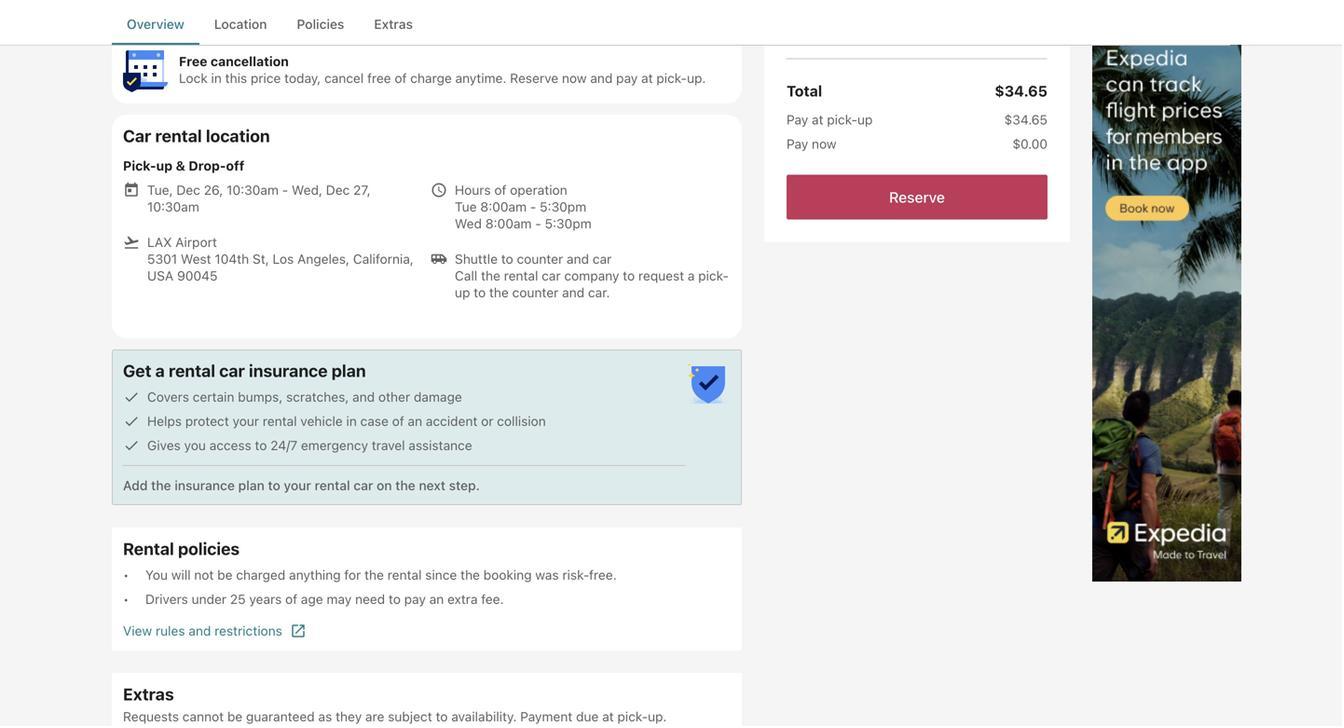 Task type: describe. For each thing, give the bounding box(es) containing it.
reserve inside free cancellation lock in this price today, cancel free of charge anytime. reserve now and pay at pick-up.
[[510, 70, 559, 86]]

usa
[[147, 268, 174, 283]]

list containing overview
[[112, 4, 1231, 45]]

covers certain bumps, scratches, and other damage list item
[[123, 389, 686, 406]]

to down call
[[474, 285, 486, 300]]

list item for hours of operation
[[431, 251, 731, 301]]

policies
[[297, 16, 344, 32]]

5301
[[147, 251, 177, 267]]

and inside list item
[[353, 389, 375, 405]]

1 vertical spatial 5:30pm
[[545, 216, 592, 231]]

accident
[[426, 414, 478, 429]]

you will not be charged anything for the rental since the booking was risk-free. list item
[[123, 567, 731, 584]]

helps protect your rental vehicle in case of an accident or collision list item
[[123, 413, 686, 430]]

gives you access to 24/7 emergency travel assistance
[[147, 438, 472, 453]]

view rules and restrictions link
[[123, 623, 731, 640]]

to inside the drivers under 25 years of age may need to pay an extra fee. "list item"
[[389, 592, 401, 607]]

0 horizontal spatial 10:30am
[[147, 199, 199, 214]]

extra
[[448, 592, 478, 607]]

small image for shuttle to counter and car
[[431, 251, 448, 268]]

0 vertical spatial counter
[[517, 251, 563, 267]]

pay for pay at pick-up
[[787, 112, 809, 127]]

add the insurance plan to your rental car on the next step.
[[123, 478, 480, 493]]

free.
[[589, 567, 617, 583]]

cannot
[[183, 709, 224, 725]]

tue,
[[147, 182, 173, 198]]

be for you
[[217, 567, 233, 583]]

0 vertical spatial 8:00am
[[481, 199, 527, 214]]

free cancellation lock in this price today, cancel free of charge anytime. reserve now and pay at pick-up.
[[179, 54, 706, 86]]

years
[[249, 592, 282, 607]]

small image for hours of operation
[[431, 182, 448, 199]]

car left on
[[354, 478, 373, 493]]

25
[[230, 592, 246, 607]]

an inside helps protect your rental vehicle in case of an accident or collision list item
[[408, 414, 423, 429]]

wed,
[[292, 182, 323, 198]]

car left company at the left of the page
[[542, 268, 561, 283]]

on
[[377, 478, 392, 493]]

list containing hours of operation
[[431, 182, 731, 312]]

1 vertical spatial 8:00am
[[486, 216, 532, 231]]

get a rental car insurance plan
[[123, 361, 366, 381]]

due
[[576, 709, 599, 725]]

rental policies
[[123, 539, 240, 559]]

free
[[179, 54, 208, 69]]

1 vertical spatial counter
[[513, 285, 559, 300]]

27,
[[354, 182, 371, 198]]

vehicle
[[301, 414, 343, 429]]

shuttle to counter and car call the rental car company to request a pick- up to the counter and car.
[[455, 251, 729, 300]]

up. inside free cancellation lock in this price today, cancel free of charge anytime. reserve now and pay at pick-up.
[[687, 70, 706, 86]]

travel
[[372, 438, 405, 453]]

2 horizontal spatial up
[[858, 112, 873, 127]]

0 vertical spatial 5:30pm
[[540, 199, 587, 214]]

subject
[[388, 709, 432, 725]]

bumps,
[[238, 389, 283, 405]]

gives
[[147, 438, 181, 453]]

hours
[[455, 182, 491, 198]]

drivers under 25 years of age may need to pay an extra fee. list item
[[123, 591, 731, 608]]

california,
[[353, 251, 414, 267]]

angeles,
[[298, 251, 350, 267]]

small image for gives you access to 24/7 emergency travel assistance
[[123, 437, 140, 454]]

rental
[[123, 539, 174, 559]]

tue, dec 26, 10:30am - wed, dec 27, 10:30am list item
[[123, 182, 423, 215]]

under
[[192, 592, 227, 607]]

cancellation
[[211, 54, 289, 69]]

charge
[[411, 70, 452, 86]]

price
[[251, 70, 281, 86]]

next
[[419, 478, 446, 493]]

opens a new tab image
[[286, 623, 307, 640]]

may
[[327, 592, 352, 607]]

today,
[[285, 70, 321, 86]]

car rental location
[[123, 126, 270, 146]]

your inside list item
[[233, 414, 259, 429]]

scratches,
[[286, 389, 349, 405]]

helps
[[147, 414, 182, 429]]

certain
[[193, 389, 234, 405]]

at inside free cancellation lock in this price today, cancel free of charge anytime. reserve now and pay at pick-up.
[[642, 70, 653, 86]]

wed
[[455, 216, 482, 231]]

risk-
[[563, 567, 589, 583]]

requests
[[123, 709, 179, 725]]

rental down emergency
[[315, 478, 350, 493]]

total
[[787, 82, 823, 100]]

are
[[366, 709, 385, 725]]

rental up certain
[[169, 361, 216, 381]]

104th
[[215, 251, 249, 267]]

availability.
[[452, 709, 517, 725]]

of inside list item
[[392, 414, 404, 429]]

1 dec from the left
[[177, 182, 200, 198]]

or
[[481, 414, 494, 429]]

small image for helps protect your rental vehicle in case of an accident or collision
[[123, 413, 140, 430]]

to left request
[[623, 268, 635, 283]]

guaranteed
[[246, 709, 315, 725]]

be for extras
[[227, 709, 243, 725]]

an inside the drivers under 25 years of age may need to pay an extra fee. "list item"
[[430, 592, 444, 607]]

you
[[184, 438, 206, 453]]

add
[[123, 478, 148, 493]]

24/7
[[271, 438, 298, 453]]

pay inside the drivers under 25 years of age may need to pay an extra fee. "list item"
[[404, 592, 426, 607]]

as
[[318, 709, 332, 725]]

collision
[[497, 414, 546, 429]]

free
[[367, 70, 391, 86]]

overview
[[127, 16, 184, 32]]

other
[[379, 389, 410, 405]]

car.
[[588, 285, 610, 300]]

overview link
[[112, 4, 199, 45]]

lax airport 5301 west 104th st, los angeles, california, usa 90045
[[147, 235, 414, 283]]

extras for extras requests cannot be guaranteed as they are subject to availability. payment due at pick-up.
[[123, 684, 174, 705]]

in inside free cancellation lock in this price today, cancel free of charge anytime. reserve now and pay at pick-up.
[[211, 70, 222, 86]]

off
[[226, 158, 245, 173]]

for
[[344, 567, 361, 583]]

will
[[171, 567, 191, 583]]

list containing tue, dec 26, 10:30am - wed, dec 27, 10:30am
[[123, 182, 423, 296]]

insurance image
[[686, 361, 731, 406]]

car
[[123, 126, 151, 146]]



Task type: locate. For each thing, give the bounding box(es) containing it.
0 vertical spatial pay
[[617, 70, 638, 86]]

the
[[481, 268, 501, 283], [490, 285, 509, 300], [151, 478, 171, 493], [396, 478, 416, 493], [365, 567, 384, 583], [461, 567, 480, 583]]

0 horizontal spatial pay
[[404, 592, 426, 607]]

restrictions
[[215, 623, 282, 639]]

0 vertical spatial a
[[688, 268, 695, 283]]

2 vertical spatial -
[[536, 216, 542, 231]]

extras up requests
[[123, 684, 174, 705]]

and inside free cancellation lock in this price today, cancel free of charge anytime. reserve now and pay at pick-up.
[[591, 70, 613, 86]]

pay at pick-up
[[787, 112, 873, 127]]

counter left car.
[[513, 285, 559, 300]]

2 vertical spatial small image
[[123, 437, 140, 454]]

0 vertical spatial now
[[562, 70, 587, 86]]

to right need
[[389, 592, 401, 607]]

1 horizontal spatial up.
[[687, 70, 706, 86]]

location
[[214, 16, 267, 32]]

assistance
[[409, 438, 472, 453]]

step.
[[449, 478, 480, 493]]

list containing pay at pick-up
[[787, 111, 1048, 152]]

operation
[[510, 182, 568, 198]]

10:30am down tue,
[[147, 199, 199, 214]]

a right get on the left of the page
[[155, 361, 165, 381]]

car
[[593, 251, 612, 267], [542, 268, 561, 283], [219, 361, 245, 381], [354, 478, 373, 493]]

1 horizontal spatial now
[[812, 136, 837, 152]]

$34.65 for pay at pick-up
[[1005, 112, 1048, 127]]

extras requests cannot be guaranteed as they are subject to availability. payment due at pick-up.
[[123, 684, 667, 725]]

covers certain bumps, scratches, and other damage
[[147, 389, 462, 405]]

of inside "list item"
[[285, 592, 298, 607]]

0 horizontal spatial a
[[155, 361, 165, 381]]

&
[[176, 158, 185, 173]]

up inside shuttle to counter and car call the rental car company to request a pick- up to the counter and car.
[[455, 285, 470, 300]]

tue, dec 26, 10:30am - wed, dec 27, 10:30am
[[147, 182, 371, 214]]

small image left shuttle
[[431, 251, 448, 268]]

0 vertical spatial $34.65
[[995, 82, 1048, 100]]

be right not
[[217, 567, 233, 583]]

10:30am
[[227, 182, 279, 198], [147, 199, 199, 214]]

1 vertical spatial be
[[227, 709, 243, 725]]

policies
[[178, 539, 240, 559]]

was
[[536, 567, 559, 583]]

1 horizontal spatial up
[[455, 285, 470, 300]]

0 vertical spatial an
[[408, 414, 423, 429]]

shuttle
[[455, 251, 498, 267]]

$0.00
[[1013, 136, 1048, 152]]

emergency
[[301, 438, 368, 453]]

airport
[[176, 235, 217, 250]]

dec down pick-up & drop-off
[[177, 182, 200, 198]]

1 vertical spatial plan
[[238, 478, 265, 493]]

0 horizontal spatial your
[[233, 414, 259, 429]]

drivers under 25 years of age may need to pay an extra fee.
[[145, 592, 504, 607]]

car up company at the left of the page
[[593, 251, 612, 267]]

1 vertical spatial an
[[430, 592, 444, 607]]

1 vertical spatial up.
[[648, 709, 667, 725]]

up. inside extras requests cannot be guaranteed as they are subject to availability. payment due at pick-up.
[[648, 709, 667, 725]]

$34.65 for total
[[995, 82, 1048, 100]]

1 vertical spatial $34.65
[[1005, 112, 1048, 127]]

0 horizontal spatial extras
[[123, 684, 174, 705]]

small image left hours
[[431, 182, 448, 199]]

pay for pay now
[[787, 136, 809, 152]]

1 horizontal spatial pay
[[617, 70, 638, 86]]

0 vertical spatial plan
[[332, 361, 366, 381]]

small image inside the tue, dec 26, 10:30am - wed, dec 27, 10:30am list item
[[123, 182, 140, 199]]

pick- inside free cancellation lock in this price today, cancel free of charge anytime. reserve now and pay at pick-up.
[[657, 70, 687, 86]]

1 horizontal spatial plan
[[332, 361, 366, 381]]

0 horizontal spatial now
[[562, 70, 587, 86]]

lax
[[147, 235, 172, 250]]

of inside free cancellation lock in this price today, cancel free of charge anytime. reserve now and pay at pick-up.
[[395, 70, 407, 86]]

your
[[233, 414, 259, 429], [284, 478, 311, 493]]

anytime.
[[456, 70, 507, 86]]

be inside extras requests cannot be guaranteed as they are subject to availability. payment due at pick-up.
[[227, 709, 243, 725]]

0 vertical spatial be
[[217, 567, 233, 583]]

1 horizontal spatial 10:30am
[[227, 182, 279, 198]]

0 vertical spatial small image
[[431, 251, 448, 268]]

0 vertical spatial pay
[[787, 112, 809, 127]]

a inside shuttle to counter and car call the rental car company to request a pick- up to the counter and car.
[[688, 268, 695, 283]]

reserve inside button
[[890, 188, 946, 206]]

anything
[[289, 567, 341, 583]]

of left age
[[285, 592, 298, 607]]

your down gives you access to 24/7 emergency travel assistance
[[284, 478, 311, 493]]

a right request
[[688, 268, 695, 283]]

drivers
[[145, 592, 188, 607]]

8:00am right "wed"
[[486, 216, 532, 231]]

0 horizontal spatial an
[[408, 414, 423, 429]]

0 vertical spatial insurance
[[249, 361, 328, 381]]

extras inside list
[[374, 16, 413, 32]]

covers
[[147, 389, 189, 405]]

small image for covers certain bumps, scratches, and other damage
[[123, 389, 140, 406]]

west
[[181, 251, 211, 267]]

small image down get on the left of the page
[[123, 389, 140, 406]]

small image left helps
[[123, 413, 140, 430]]

an down the since
[[430, 592, 444, 607]]

0 vertical spatial at
[[642, 70, 653, 86]]

2 vertical spatial up
[[455, 285, 470, 300]]

pick- inside shuttle to counter and car call the rental car company to request a pick- up to the counter and car.
[[699, 268, 729, 283]]

small image inside list item
[[431, 251, 448, 268]]

age
[[301, 592, 323, 607]]

cancel
[[325, 70, 364, 86]]

0 vertical spatial in
[[211, 70, 222, 86]]

1 vertical spatial insurance
[[175, 478, 235, 493]]

list item for tue, dec 26, 10:30am - wed, dec 27, 10:30am
[[123, 234, 423, 284]]

pay now
[[787, 136, 837, 152]]

policies link
[[282, 4, 359, 45]]

0 horizontal spatial insurance
[[175, 478, 235, 493]]

at inside extras requests cannot be guaranteed as they are subject to availability. payment due at pick-up.
[[603, 709, 614, 725]]

los
[[273, 251, 294, 267]]

1 pay from the top
[[787, 112, 809, 127]]

- inside tue, dec 26, 10:30am - wed, dec 27, 10:30am
[[282, 182, 288, 198]]

list item containing lax airport
[[123, 234, 423, 284]]

extras link
[[359, 4, 428, 45]]

1 horizontal spatial a
[[688, 268, 695, 283]]

10:30am down off
[[227, 182, 279, 198]]

2 horizontal spatial at
[[812, 112, 824, 127]]

tue
[[455, 199, 477, 214]]

1 vertical spatial extras
[[123, 684, 174, 705]]

get
[[123, 361, 152, 381]]

up.
[[687, 70, 706, 86], [648, 709, 667, 725]]

drop-
[[189, 158, 226, 173]]

1 vertical spatial your
[[284, 478, 311, 493]]

1 horizontal spatial extras
[[374, 16, 413, 32]]

to inside gives you access to 24/7 emergency travel assistance list item
[[255, 438, 267, 453]]

8:00am down hours
[[481, 199, 527, 214]]

1 horizontal spatial dec
[[326, 182, 350, 198]]

0 horizontal spatial dec
[[177, 182, 200, 198]]

company
[[565, 268, 620, 283]]

1 horizontal spatial insurance
[[249, 361, 328, 381]]

of right hours
[[495, 182, 507, 198]]

payment
[[521, 709, 573, 725]]

hours of operation tue 8:00am - 5:30pm wed 8:00am - 5:30pm
[[455, 182, 592, 231]]

of right case on the bottom of the page
[[392, 414, 404, 429]]

0 horizontal spatial reserve
[[510, 70, 559, 86]]

need
[[355, 592, 385, 607]]

1 vertical spatial in
[[346, 414, 357, 429]]

extras for extras
[[374, 16, 413, 32]]

list item
[[431, 182, 731, 232], [123, 234, 423, 284], [431, 251, 731, 301]]

extras up free on the left top of page
[[374, 16, 413, 32]]

small image for lax airport
[[123, 234, 140, 251]]

this
[[225, 70, 247, 86]]

your down bumps,
[[233, 414, 259, 429]]

list item containing hours of operation
[[431, 182, 731, 232]]

0 horizontal spatial plan
[[238, 478, 265, 493]]

lock
[[179, 70, 208, 86]]

1 horizontal spatial at
[[642, 70, 653, 86]]

pick- inside extras requests cannot be guaranteed as they are subject to availability. payment due at pick-up.
[[618, 709, 648, 725]]

0 vertical spatial -
[[282, 182, 288, 198]]

insurance down you
[[175, 478, 235, 493]]

list containing covers certain bumps, scratches, and other damage
[[123, 389, 686, 454]]

call
[[455, 268, 478, 283]]

protect
[[185, 414, 229, 429]]

to right shuttle
[[501, 251, 514, 267]]

small image for tue, dec 26, 10:30am - wed, dec 27, 10:30am
[[123, 182, 140, 199]]

0 horizontal spatial in
[[211, 70, 222, 86]]

26,
[[204, 182, 223, 198]]

0 vertical spatial extras
[[374, 16, 413, 32]]

fee.
[[481, 592, 504, 607]]

request
[[639, 268, 685, 283]]

pay up "pay now"
[[787, 112, 809, 127]]

rental up the drivers under 25 years of age may need to pay an extra fee. "list item"
[[388, 567, 422, 583]]

access
[[210, 438, 252, 453]]

be right cannot
[[227, 709, 243, 725]]

be inside list item
[[217, 567, 233, 583]]

pay down pay at pick-up
[[787, 136, 809, 152]]

list item containing shuttle to counter and car
[[431, 251, 731, 301]]

location link
[[199, 4, 282, 45]]

you
[[145, 567, 168, 583]]

pick-
[[123, 158, 156, 173]]

damage
[[414, 389, 462, 405]]

0 vertical spatial reserve
[[510, 70, 559, 86]]

in inside helps protect your rental vehicle in case of an accident or collision list item
[[346, 414, 357, 429]]

not
[[194, 567, 214, 583]]

to inside extras requests cannot be guaranteed as they are subject to availability. payment due at pick-up.
[[436, 709, 448, 725]]

pay inside free cancellation lock in this price today, cancel free of charge anytime. reserve now and pay at pick-up.
[[617, 70, 638, 86]]

insurance up covers certain bumps, scratches, and other damage
[[249, 361, 328, 381]]

now inside free cancellation lock in this price today, cancel free of charge anytime. reserve now and pay at pick-up.
[[562, 70, 587, 86]]

small image left lax on the top of page
[[123, 234, 140, 251]]

0 vertical spatial your
[[233, 414, 259, 429]]

view rules and restrictions
[[123, 623, 282, 639]]

pay
[[617, 70, 638, 86], [404, 592, 426, 607]]

0 horizontal spatial at
[[603, 709, 614, 725]]

2 vertical spatial at
[[603, 709, 614, 725]]

an down covers certain bumps, scratches, and other damage list item
[[408, 414, 423, 429]]

1 vertical spatial 10:30am
[[147, 199, 199, 214]]

1 vertical spatial reserve
[[890, 188, 946, 206]]

1 vertical spatial now
[[812, 136, 837, 152]]

rental up 24/7
[[263, 414, 297, 429]]

plan up scratches,
[[332, 361, 366, 381]]

dec left the 27,
[[326, 182, 350, 198]]

extras inside extras requests cannot be guaranteed as they are subject to availability. payment due at pick-up.
[[123, 684, 174, 705]]

small image down pick-
[[123, 182, 140, 199]]

counter
[[517, 251, 563, 267], [513, 285, 559, 300]]

1 horizontal spatial your
[[284, 478, 311, 493]]

to left 24/7
[[255, 438, 267, 453]]

to right subject
[[436, 709, 448, 725]]

plan down access
[[238, 478, 265, 493]]

rental right call
[[504, 268, 538, 283]]

2 pay from the top
[[787, 136, 809, 152]]

rental up & at top left
[[155, 126, 202, 146]]

1 horizontal spatial reserve
[[890, 188, 946, 206]]

1 vertical spatial -
[[530, 199, 537, 214]]

0 horizontal spatial up.
[[648, 709, 667, 725]]

2 dec from the left
[[326, 182, 350, 198]]

reserve button
[[787, 175, 1048, 220]]

small image
[[431, 251, 448, 268], [123, 413, 140, 430], [123, 437, 140, 454]]

0 vertical spatial up
[[858, 112, 873, 127]]

car up certain
[[219, 361, 245, 381]]

0 horizontal spatial up
[[156, 158, 173, 173]]

view
[[123, 623, 152, 639]]

an
[[408, 414, 423, 429], [430, 592, 444, 607]]

1 vertical spatial pay
[[404, 592, 426, 607]]

up
[[858, 112, 873, 127], [156, 158, 173, 173], [455, 285, 470, 300]]

in left this
[[211, 70, 222, 86]]

gives you access to 24/7 emergency travel assistance list item
[[123, 437, 686, 454]]

location
[[206, 126, 270, 146]]

and
[[591, 70, 613, 86], [567, 251, 589, 267], [562, 285, 585, 300], [353, 389, 375, 405], [189, 623, 211, 639]]

1 vertical spatial at
[[812, 112, 824, 127]]

1 vertical spatial a
[[155, 361, 165, 381]]

at inside list
[[812, 112, 824, 127]]

case
[[361, 414, 389, 429]]

be
[[217, 567, 233, 583], [227, 709, 243, 725]]

of right free on the left top of page
[[395, 70, 407, 86]]

1 vertical spatial pay
[[787, 136, 809, 152]]

small image
[[123, 182, 140, 199], [431, 182, 448, 199], [123, 234, 140, 251], [123, 389, 140, 406]]

in left case on the bottom of the page
[[346, 414, 357, 429]]

they
[[336, 709, 362, 725]]

you will not be charged anything for the rental since the booking was risk-free.
[[145, 567, 617, 583]]

1 vertical spatial up
[[156, 158, 173, 173]]

pay
[[787, 112, 809, 127], [787, 136, 809, 152]]

1 horizontal spatial an
[[430, 592, 444, 607]]

1 vertical spatial small image
[[123, 413, 140, 430]]

of inside hours of operation tue 8:00am - 5:30pm wed 8:00am - 5:30pm
[[495, 182, 507, 198]]

0 vertical spatial up.
[[687, 70, 706, 86]]

-
[[282, 182, 288, 198], [530, 199, 537, 214], [536, 216, 542, 231]]

0 vertical spatial 10:30am
[[227, 182, 279, 198]]

to down 24/7
[[268, 478, 281, 493]]

counter down hours of operation tue 8:00am - 5:30pm wed 8:00am - 5:30pm
[[517, 251, 563, 267]]

list
[[112, 4, 1231, 45], [787, 111, 1048, 152], [123, 182, 423, 296], [431, 182, 731, 312], [123, 389, 686, 454]]

small image left gives
[[123, 437, 140, 454]]

dec
[[177, 182, 200, 198], [326, 182, 350, 198]]

1 horizontal spatial in
[[346, 414, 357, 429]]

rental inside shuttle to counter and car call the rental car company to request a pick- up to the counter and car.
[[504, 268, 538, 283]]

helps protect your rental vehicle in case of an accident or collision
[[147, 414, 546, 429]]



Task type: vqa. For each thing, say whether or not it's contained in the screenshot.
THE 'DESK' inside Access methods Staffed front desk
no



